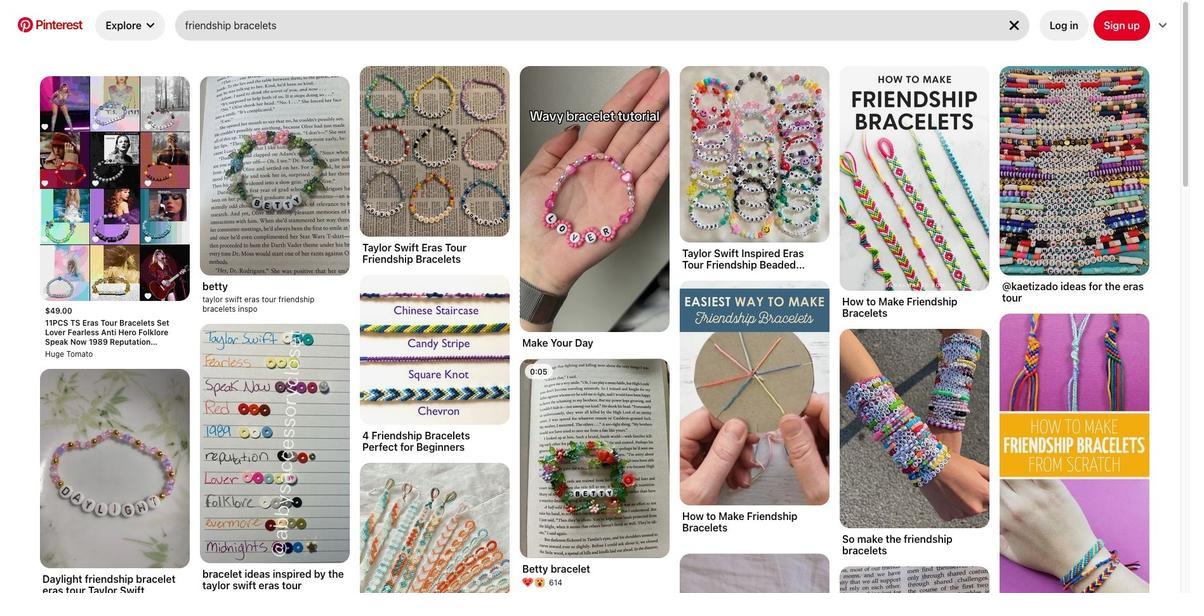 Task type: vqa. For each thing, say whether or not it's contained in the screenshot.
filter Icon
no



Task type: locate. For each thing, give the bounding box(es) containing it.
how to make friendship bracelets image
[[840, 66, 990, 291], [680, 281, 830, 505]]

product specifications: length elastic ropestock number 7338material： pvc，glass ball﻿，artificial crystal ballfor femaleweight 10 g package includes: 1 x hugetomato bracelet1 x box from hugetomato image
[[40, 76, 190, 301]]

taylor swift eras friendship bracelets image
[[360, 66, 510, 237]]

taylor swift eras tour friendship bracelets inspo image
[[200, 76, 350, 276]]

summer vsco bracelets 🌷✨💐 image
[[360, 463, 510, 593]]

1 horizontal spatial how to make friendship bracelets image
[[840, 66, 990, 291]]

4 friendship bracelets perfect for beginners image
[[360, 275, 510, 425]]

taylor swift inspired eras tour friendship beaded bracelets - etsy image
[[680, 66, 830, 243]]

betty bracelet image
[[520, 359, 670, 558]]

bracelet ideas inspired by the taylor swift eras tour image
[[200, 324, 350, 563]]

daylight friendship bracelet eras tour taylor swift image
[[40, 369, 190, 568]]

list
[[3, 66, 1188, 593]]



Task type: describe. For each thing, give the bounding box(es) containing it.
junior jewel friendship bracelet image
[[840, 566, 990, 593]]

@kaetizado ideas for the eras tour image
[[1000, 66, 1150, 276]]

make your day image
[[520, 66, 670, 332]]

pinterest image
[[18, 17, 33, 32]]

0 horizontal spatial how to make friendship bracelets image
[[680, 281, 830, 505]]

seven and gold rush eras tour bracelets image
[[680, 554, 830, 593]]

Search text field
[[185, 10, 997, 41]]

so make the friendship bracelets image
[[840, 329, 990, 528]]

make your own friendship bracelets - 3 beginner ideas image
[[1000, 314, 1150, 593]]



